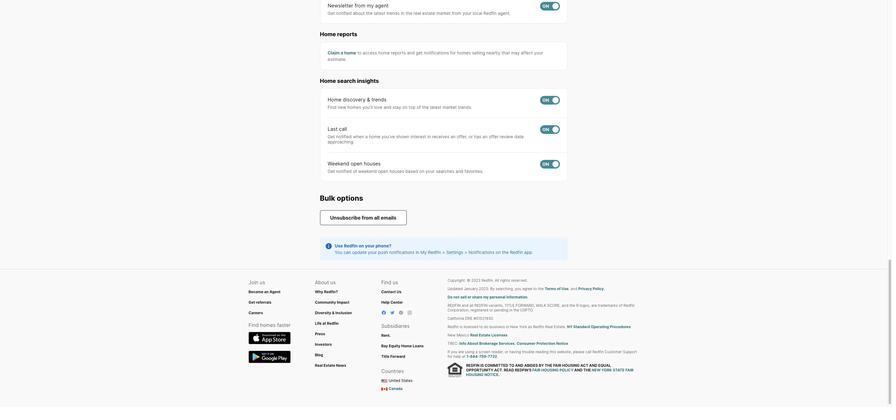 Task type: locate. For each thing, give the bounding box(es) containing it.
walk
[[536, 303, 546, 308]]

1 horizontal spatial find
[[328, 105, 337, 110]]

1 vertical spatial for
[[448, 355, 453, 359]]

find left new at top
[[328, 105, 337, 110]]

discovery
[[343, 97, 366, 103]]

0 vertical spatial houses
[[364, 161, 381, 167]]

1 vertical spatial to
[[534, 287, 537, 291]]

the left real
[[406, 10, 413, 16]]

2 vertical spatial from
[[362, 215, 373, 221]]

on
[[403, 105, 408, 110], [419, 169, 425, 174], [359, 243, 364, 249], [496, 250, 501, 255]]

0 vertical spatial call
[[339, 126, 347, 132]]

the left terms
[[538, 287, 544, 291]]

redfin right trademarks
[[624, 303, 635, 308]]

in left my
[[416, 250, 419, 255]]

0 horizontal spatial the
[[545, 363, 553, 368]]

are down info at the right of the page
[[459, 350, 464, 355]]

2 vertical spatial notified
[[336, 169, 352, 174]]

latest
[[374, 10, 385, 16], [430, 105, 442, 110]]

use right terms
[[562, 287, 569, 291]]

newsletter from my agent get notified about the latest trends in the real estate market from your local redfin agent.
[[328, 2, 511, 16]]

operating
[[591, 325, 609, 329]]

press button
[[315, 332, 325, 337]]

1 vertical spatial trends
[[372, 97, 387, 103]]

1 vertical spatial call
[[586, 350, 592, 355]]

get inside last call get notified when a home you've shown interest in receives an offer, or has an offer review date approaching.
[[328, 134, 335, 139]]

notified inside newsletter from my agent get notified about the latest trends in the real estate market from your local redfin agent.
[[336, 10, 352, 16]]

from
[[355, 2, 366, 9], [452, 10, 461, 16], [362, 215, 373, 221]]

1 vertical spatial estate
[[324, 364, 335, 368]]

3 notified from the top
[[336, 169, 352, 174]]

0 vertical spatial estate
[[479, 333, 491, 338]]

0 vertical spatial market
[[437, 10, 451, 16]]

trends inside newsletter from my agent get notified about the latest trends in the real estate market from your local redfin agent.
[[387, 10, 400, 16]]

and right policy
[[575, 368, 583, 373]]

searches
[[436, 169, 455, 174]]

reports left get at the left top
[[391, 50, 406, 55]]

date
[[515, 134, 524, 139]]

canadian flag image
[[381, 388, 388, 391]]

1 horizontal spatial all
[[470, 303, 474, 308]]

reading
[[536, 350, 549, 355]]

0 horizontal spatial all
[[374, 215, 380, 221]]

on for weekend open houses
[[543, 162, 549, 167]]

1 vertical spatial use
[[562, 287, 569, 291]]

get up careers at the left bottom of the page
[[249, 300, 255, 305]]

bay equity home loans
[[381, 344, 424, 349]]

support
[[623, 350, 637, 355]]

1 vertical spatial a
[[365, 134, 368, 139]]

homes inside the home discovery & trends find new homes you'll love and stay on top of the latest market trends.
[[348, 105, 361, 110]]

my down 2023:
[[483, 295, 489, 300]]

0 vertical spatial use
[[335, 243, 343, 249]]

download the redfin app from the google play store image
[[249, 351, 291, 364]]

1 vertical spatial notified
[[336, 134, 352, 139]]

redfin
[[448, 303, 461, 308], [475, 303, 488, 308], [466, 363, 480, 368]]

0 horizontal spatial find
[[249, 322, 259, 329]]

abides
[[524, 363, 538, 368]]

real down licensed on the bottom of page
[[470, 333, 478, 338]]

1 horizontal spatial open
[[378, 169, 388, 174]]

sell
[[460, 295, 467, 300]]

are inside 'redfin and all redfin variants, title forward, walk score, and the r logos, are trademarks of redfin corporation, registered or pending in the uspto.'
[[592, 303, 597, 308]]

find
[[328, 105, 337, 110], [381, 280, 391, 286], [249, 322, 259, 329]]

updated january 2023: by searching, you agree to the terms of use , and privacy policy .
[[448, 287, 605, 291]]

to
[[509, 363, 515, 368]]

home up "claim"
[[320, 31, 336, 38]]

1 horizontal spatial my
[[483, 295, 489, 300]]

the
[[366, 10, 373, 16], [406, 10, 413, 16], [422, 105, 429, 110], [502, 250, 509, 255], [538, 287, 544, 291], [570, 303, 575, 308], [514, 308, 519, 313]]

redfin inside redfin is committed to and abides by the fair housing act and equal opportunity act. read redfin's
[[466, 363, 480, 368]]

home inside the to access home reports and get notifications for homes selling nearby that may affect your estimate.
[[378, 50, 390, 55]]

0 horizontal spatial >
[[442, 250, 445, 255]]

0 vertical spatial latest
[[374, 10, 385, 16]]

to left the access
[[358, 50, 362, 55]]

do not sell or share my personal information .
[[448, 295, 529, 300]]

you up information
[[515, 287, 521, 291]]

1 vertical spatial homes
[[348, 105, 361, 110]]

my
[[367, 2, 374, 9], [483, 295, 489, 300]]

0 vertical spatial all
[[374, 215, 380, 221]]

consumer
[[517, 342, 536, 346]]

0 vertical spatial at
[[323, 321, 326, 326]]

stay
[[393, 105, 401, 110]]

reports inside the to access home reports and get notifications for homes selling nearby that may affect your estimate.
[[391, 50, 406, 55]]

and inside weekend open houses get notified of weekend open houses based on your searches and favorites.
[[456, 169, 464, 174]]

all down share on the right of the page
[[470, 303, 474, 308]]

1 notified from the top
[[336, 10, 352, 16]]

on inside weekend open houses get notified of weekend open houses based on your searches and favorites.
[[419, 169, 425, 174]]

careers
[[249, 311, 263, 316]]

at left the 1-
[[462, 355, 466, 359]]

0 vertical spatial are
[[592, 303, 597, 308]]

us up us
[[393, 280, 398, 286]]

on
[[543, 3, 549, 9], [543, 98, 549, 103], [543, 127, 549, 132], [543, 162, 549, 167]]

0 vertical spatial trends
[[387, 10, 400, 16]]

2 on from the top
[[543, 98, 549, 103]]

your
[[463, 10, 472, 16], [534, 50, 543, 55], [426, 169, 435, 174], [365, 243, 375, 249], [368, 250, 377, 255]]

1 horizontal spatial you
[[515, 287, 521, 291]]

press
[[315, 332, 325, 337]]

trends down agent
[[387, 10, 400, 16]]

and down sell
[[462, 303, 469, 308]]

> left settings
[[442, 250, 445, 255]]

, left privacy
[[569, 287, 570, 291]]

3 us from the left
[[393, 280, 398, 286]]

3 on from the top
[[543, 127, 549, 132]]

> right settings
[[465, 250, 468, 255]]

the left "new"
[[584, 368, 591, 373]]

2 horizontal spatial find
[[381, 280, 391, 286]]

from left local
[[452, 10, 461, 16]]

about up using at the right bottom of page
[[467, 342, 479, 346]]

get down newsletter
[[328, 10, 335, 16]]

based
[[406, 169, 418, 174]]

houses
[[364, 161, 381, 167], [390, 169, 404, 174]]

0 horizontal spatial houses
[[364, 161, 381, 167]]

all inside 'redfin and all redfin variants, title forward, walk score, and the r logos, are trademarks of redfin corporation, registered or pending in the uspto.'
[[470, 303, 474, 308]]

offer
[[489, 134, 499, 139]]

home inside the home discovery & trends find new homes you'll love and stay on top of the latest market trends.
[[328, 97, 342, 103]]

0 horizontal spatial a
[[341, 50, 343, 55]]

or right sell
[[468, 295, 471, 300]]

redfin down "diversity & inclusion" button on the left of the page
[[327, 321, 339, 326]]

call right last
[[339, 126, 347, 132]]

houses up weekend
[[364, 161, 381, 167]]

your inside the to access home reports and get notifications for homes selling nearby that may affect your estimate.
[[534, 50, 543, 55]]

1 horizontal spatial are
[[592, 303, 597, 308]]

the inside "use redfin on your phone? you can update your push notifications in my redfin > settings > notifications on the redfin app."
[[502, 250, 509, 255]]

1 horizontal spatial use
[[562, 287, 569, 291]]

the right top
[[422, 105, 429, 110]]

1 vertical spatial you
[[451, 350, 457, 355]]

and right to on the right of the page
[[515, 363, 524, 368]]

estate
[[422, 10, 435, 16]]

in right interest
[[428, 134, 431, 139]]

0 horizontal spatial &
[[332, 311, 335, 316]]

1 horizontal spatial homes
[[348, 105, 361, 110]]

notifications right push
[[389, 250, 415, 255]]

forward
[[390, 355, 405, 359]]

houses left based
[[390, 169, 404, 174]]

1 vertical spatial all
[[470, 303, 474, 308]]

homes
[[457, 50, 471, 55], [348, 105, 361, 110], [260, 322, 276, 329]]

2 vertical spatial find
[[249, 322, 259, 329]]

2 notified from the top
[[336, 134, 352, 139]]

and left get at the left top
[[407, 50, 415, 55]]

1 on from the top
[[543, 3, 549, 9]]

an
[[451, 134, 456, 139], [483, 134, 488, 139], [264, 290, 269, 294]]

licenses
[[492, 333, 508, 338]]

unsubscribe from all emails
[[330, 215, 397, 221]]

home right the access
[[378, 50, 390, 55]]

redfin instagram image
[[407, 311, 412, 316]]

0 vertical spatial about
[[315, 280, 329, 286]]

at right life at bottom left
[[323, 321, 326, 326]]

the inside redfin is committed to and abides by the fair housing act and equal opportunity act. read redfin's
[[545, 363, 553, 368]]

estate down do
[[479, 333, 491, 338]]

find inside the home discovery & trends find new homes you'll love and stay on top of the latest market trends.
[[328, 105, 337, 110]]

to access home reports and get notifications for homes selling nearby that may affect your estimate.
[[328, 50, 543, 62]]

1 vertical spatial houses
[[390, 169, 404, 174]]

1 vertical spatial notifications
[[389, 250, 415, 255]]

real
[[414, 10, 421, 16]]

of left weekend
[[353, 169, 357, 174]]

licensed
[[464, 325, 478, 329]]

1 vertical spatial reports
[[391, 50, 406, 55]]

trends up love
[[372, 97, 387, 103]]

equal
[[599, 363, 611, 368]]

1 horizontal spatial at
[[462, 355, 466, 359]]

referrals
[[256, 300, 272, 305]]

0 horizontal spatial us
[[260, 280, 265, 286]]

redfin left app.
[[510, 250, 523, 255]]

and inside the home discovery & trends find new homes you'll love and stay on top of the latest market trends.
[[384, 105, 391, 110]]

latest right top
[[430, 105, 442, 110]]

1 vertical spatial are
[[459, 350, 464, 355]]

0 vertical spatial you
[[515, 287, 521, 291]]

0 vertical spatial to
[[358, 50, 362, 55]]

new
[[510, 325, 518, 329], [448, 333, 456, 338]]

trouble
[[522, 350, 535, 355]]

fair housing policy and the
[[533, 368, 592, 373]]

1 vertical spatial market
[[443, 105, 457, 110]]

for inside the if you are using a screen reader, or having trouble reading this website, please call redfin customer support for help at
[[448, 355, 453, 359]]

. up trademarks
[[604, 287, 605, 291]]

standard
[[574, 325, 590, 329]]

0 vertical spatial for
[[450, 50, 456, 55]]

download the redfin app on the apple app store image
[[249, 332, 291, 345]]

or left 'pending'
[[490, 308, 493, 313]]

is
[[481, 363, 484, 368]]

0 horizontal spatial you
[[451, 350, 457, 355]]

trends.
[[458, 105, 473, 110]]

1-844-759-7732 .
[[467, 355, 498, 359]]

1 horizontal spatial call
[[586, 350, 592, 355]]

2 horizontal spatial us
[[393, 280, 398, 286]]

redfin and all redfin variants, title forward, walk score, and the r logos, are trademarks of redfin corporation, registered or pending in the uspto.
[[448, 303, 635, 313]]

redfin inside newsletter from my agent get notified about the latest trends in the real estate market from your local redfin agent.
[[484, 10, 497, 16]]

0 horizontal spatial are
[[459, 350, 464, 355]]

impact
[[337, 300, 350, 305]]

estate left news on the left bottom of page
[[324, 364, 335, 368]]

1 horizontal spatial houses
[[390, 169, 404, 174]]

that
[[502, 50, 510, 55]]

redfin for and
[[448, 303, 461, 308]]

, up "having"
[[515, 342, 516, 346]]

get down last
[[328, 134, 335, 139]]

a inside last call get notified when a home you've shown interest in receives an offer, or has an offer review date approaching.
[[365, 134, 368, 139]]

from left emails
[[362, 215, 373, 221]]

an right has
[[483, 134, 488, 139]]

find for find us
[[381, 280, 391, 286]]

us for about us
[[330, 280, 336, 286]]

home for a
[[344, 50, 356, 55]]

help
[[381, 300, 390, 305]]

a up the estimate.
[[341, 50, 343, 55]]

1 vertical spatial &
[[332, 311, 335, 316]]

0 horizontal spatial an
[[264, 290, 269, 294]]

home left you've
[[369, 134, 381, 139]]

home inside last call get notified when a home you've shown interest in receives an offer, or has an offer review date approaching.
[[369, 134, 381, 139]]

find down careers 'button'
[[249, 322, 259, 329]]

an left agent
[[264, 290, 269, 294]]

about up why
[[315, 280, 329, 286]]

0 horizontal spatial housing
[[466, 373, 484, 377]]

1 vertical spatial latest
[[430, 105, 442, 110]]

2 us from the left
[[330, 280, 336, 286]]

None checkbox
[[540, 96, 560, 105], [540, 160, 560, 169], [540, 96, 560, 105], [540, 160, 560, 169]]

privacy
[[579, 287, 592, 291]]

1 horizontal spatial housing
[[542, 368, 559, 373]]

and right act on the bottom right of the page
[[589, 363, 598, 368]]

homes left the selling
[[457, 50, 471, 55]]

in inside 'redfin and all redfin variants, title forward, walk score, and the r logos, are trademarks of redfin corporation, registered or pending in the uspto.'
[[510, 308, 513, 313]]

1 horizontal spatial and
[[575, 368, 583, 373]]

on inside the home discovery & trends find new homes you'll love and stay on top of the latest market trends.
[[403, 105, 408, 110]]

0 horizontal spatial reports
[[337, 31, 357, 38]]

1 horizontal spatial new
[[510, 325, 518, 329]]

1 vertical spatial new
[[448, 333, 456, 338]]

selling
[[472, 50, 485, 55]]

0 vertical spatial real
[[546, 325, 553, 329]]

for inside the to access home reports and get notifications for homes selling nearby that may affect your estimate.
[[450, 50, 456, 55]]

1-
[[467, 355, 470, 359]]

terms of use link
[[545, 287, 569, 291]]

in inside last call get notified when a home you've shown interest in receives an offer, or has an offer review date approaching.
[[428, 134, 431, 139]]

market left trends.
[[443, 105, 457, 110]]

and
[[407, 50, 415, 55], [384, 105, 391, 110], [456, 169, 464, 174], [571, 287, 578, 291], [462, 303, 469, 308], [562, 303, 569, 308]]

notice
[[557, 342, 568, 346]]

notified inside weekend open houses get notified of weekend open houses based on your searches and favorites.
[[336, 169, 352, 174]]

or inside last call get notified when a home you've shown interest in receives an offer, or has an offer review date approaching.
[[469, 134, 473, 139]]

nearby
[[487, 50, 501, 55]]

new up trec:
[[448, 333, 456, 338]]

0 vertical spatial my
[[367, 2, 374, 9]]

open up weekend
[[351, 161, 363, 167]]

in left real
[[401, 10, 405, 16]]

homes inside the to access home reports and get notifications for homes selling nearby that may affect your estimate.
[[457, 50, 471, 55]]

on up the update
[[359, 243, 364, 249]]

home reports
[[320, 31, 357, 38]]

about
[[315, 280, 329, 286], [467, 342, 479, 346]]

us
[[260, 280, 265, 286], [330, 280, 336, 286], [393, 280, 398, 286]]

to right agree
[[534, 287, 537, 291]]

all for emails
[[374, 215, 380, 221]]

loans
[[413, 344, 424, 349]]

real estate news button
[[315, 364, 346, 368]]

get down weekend
[[328, 169, 335, 174]]

emails
[[381, 215, 397, 221]]

settings
[[447, 250, 463, 255]]

do
[[484, 325, 489, 329]]

redfin down not
[[448, 303, 461, 308]]

and right love
[[384, 105, 391, 110]]

1 horizontal spatial an
[[451, 134, 456, 139]]

home for home search insights
[[320, 78, 336, 84]]

call right "please"
[[586, 350, 592, 355]]

of right terms
[[557, 287, 561, 291]]

you
[[335, 250, 343, 255]]

0 horizontal spatial call
[[339, 126, 347, 132]]

become an agent
[[249, 290, 281, 294]]

1-844-759-7732 link
[[467, 355, 497, 359]]

for left help
[[448, 355, 453, 359]]

the left app.
[[502, 250, 509, 255]]

2 vertical spatial a
[[476, 350, 478, 355]]

redfin right my
[[428, 250, 441, 255]]

trademarks
[[598, 303, 618, 308]]

2 horizontal spatial housing
[[562, 363, 580, 368]]

homes down discovery
[[348, 105, 361, 110]]

or inside 'redfin and all redfin variants, title forward, walk score, and the r logos, are trademarks of redfin corporation, registered or pending in the uspto.'
[[490, 308, 493, 313]]

and right the searches
[[456, 169, 464, 174]]

redfin up can
[[344, 243, 358, 249]]

or down services
[[505, 350, 509, 355]]

faster
[[277, 322, 291, 329]]

redfin down the 844-
[[466, 363, 480, 368]]

find for find homes faster
[[249, 322, 259, 329]]

0 vertical spatial open
[[351, 161, 363, 167]]

0 horizontal spatial my
[[367, 2, 374, 9]]

on left top
[[403, 105, 408, 110]]

market inside newsletter from my agent get notified about the latest trends in the real estate market from your local redfin agent.
[[437, 10, 451, 16]]

agent
[[375, 2, 389, 9]]

the left the r
[[570, 303, 575, 308]]

why redfin? button
[[315, 290, 338, 294]]

claim
[[328, 50, 340, 55]]

new left york
[[510, 325, 518, 329]]

notifications inside "use redfin on your phone? you can update your push notifications in my redfin > settings > notifications on the redfin app."
[[389, 250, 415, 255]]

1 horizontal spatial ,
[[569, 287, 570, 291]]

home up the estimate.
[[344, 50, 356, 55]]

policy
[[593, 287, 604, 291]]

at inside the if you are using a screen reader, or having trouble reading this website, please call redfin customer support for help at
[[462, 355, 466, 359]]

from for agent
[[355, 2, 366, 9]]

new york state fair housing notice
[[466, 368, 634, 377]]

phone?
[[376, 243, 392, 249]]

fair inside new york state fair housing notice
[[626, 368, 634, 373]]

real down blog button
[[315, 364, 323, 368]]

1 horizontal spatial fair
[[553, 363, 562, 368]]

4 on from the top
[[543, 162, 549, 167]]

0 horizontal spatial latest
[[374, 10, 385, 16]]

0 vertical spatial notified
[[336, 10, 352, 16]]

real
[[546, 325, 553, 329], [470, 333, 478, 338], [315, 364, 323, 368]]

my left agent
[[367, 2, 374, 9]]

new mexico real estate licenses
[[448, 333, 508, 338]]

an left offer,
[[451, 134, 456, 139]]

0 vertical spatial &
[[367, 97, 370, 103]]

notified up approaching.
[[336, 134, 352, 139]]

redfin left "is"
[[448, 325, 459, 329]]

trends inside the home discovery & trends find new homes you'll love and stay on top of the latest market trends.
[[372, 97, 387, 103]]

1 us from the left
[[260, 280, 265, 286]]

0 horizontal spatial to
[[358, 50, 362, 55]]

redfin right as on the bottom of the page
[[533, 325, 545, 329]]

all
[[374, 215, 380, 221], [470, 303, 474, 308]]

None checkbox
[[540, 2, 560, 10], [540, 125, 560, 134], [540, 2, 560, 10], [540, 125, 560, 134]]

of inside 'redfin and all redfin variants, title forward, walk score, and the r logos, are trademarks of redfin corporation, registered or pending in the uspto.'
[[619, 303, 623, 308]]

the right by
[[545, 363, 553, 368]]

us right 'join'
[[260, 280, 265, 286]]

your left local
[[463, 10, 472, 16]]

redfin twitter image
[[390, 311, 395, 316]]

of right top
[[417, 105, 421, 110]]

blog
[[315, 353, 323, 358]]

redfin facebook image
[[381, 311, 386, 316]]

redfin right local
[[484, 10, 497, 16]]

notified inside last call get notified when a home you've shown interest in receives an offer, or has an offer review date approaching.
[[336, 134, 352, 139]]

1 vertical spatial find
[[381, 280, 391, 286]]

2 horizontal spatial a
[[476, 350, 478, 355]]

2 horizontal spatial homes
[[457, 50, 471, 55]]

us up the redfin?
[[330, 280, 336, 286]]

latest inside the home discovery & trends find new homes you'll love and stay on top of the latest market trends.
[[430, 105, 442, 110]]

housing inside redfin is committed to and abides by the fair housing act and equal opportunity act. read redfin's
[[562, 363, 580, 368]]

state
[[613, 368, 625, 373]]



Task type: vqa. For each thing, say whether or not it's contained in the screenshot.
Phone Number element
no



Task type: describe. For each thing, give the bounding box(es) containing it.
and right score,
[[562, 303, 569, 308]]

redfin down share on the right of the page
[[475, 303, 488, 308]]

home for home reports
[[320, 31, 336, 38]]

diversity
[[315, 311, 331, 316]]

receives
[[432, 134, 450, 139]]

do not sell or share my personal information link
[[448, 295, 528, 300]]

you'll
[[363, 105, 373, 110]]

website,
[[557, 350, 572, 355]]

a inside the if you are using a screen reader, or having trouble reading this website, please call redfin customer support for help at
[[476, 350, 478, 355]]

weekend open houses get notified of weekend open houses based on your searches and favorites.
[[328, 161, 484, 174]]

pending
[[494, 308, 509, 313]]

0 horizontal spatial and
[[515, 363, 524, 368]]

redfin for is
[[466, 363, 480, 368]]

weekend
[[358, 169, 377, 174]]

2 > from the left
[[465, 250, 468, 255]]

of inside weekend open houses get notified of weekend open houses based on your searches and favorites.
[[353, 169, 357, 174]]

fair inside redfin is committed to and abides by the fair housing act and equal opportunity act. read redfin's
[[553, 363, 562, 368]]

2 vertical spatial real
[[315, 364, 323, 368]]

0 horizontal spatial homes
[[260, 322, 276, 329]]

the right about
[[366, 10, 373, 16]]

0 horizontal spatial about
[[315, 280, 329, 286]]

searching,
[[496, 287, 514, 291]]

mexico
[[457, 333, 469, 338]]

contact us button
[[381, 290, 402, 294]]

rent.
[[381, 334, 391, 338]]

. down agree
[[528, 295, 529, 300]]

on for newsletter from my agent
[[543, 3, 549, 9]]

affect
[[521, 50, 533, 55]]

redfin pinterest image
[[399, 311, 404, 316]]

claim a home link
[[328, 50, 356, 55]]

the left uspto.
[[514, 308, 519, 313]]

info about brokerage services link
[[460, 342, 515, 346]]

on right notifications
[[496, 250, 501, 255]]

housing inside new york state fair housing notice
[[466, 373, 484, 377]]

your inside newsletter from my agent get notified about the latest trends in the real estate market from your local redfin agent.
[[463, 10, 472, 16]]

offer,
[[457, 134, 468, 139]]

the inside the home discovery & trends find new homes you'll love and stay on top of the latest market trends.
[[422, 105, 429, 110]]

notice
[[485, 373, 499, 377]]

brokerage
[[479, 342, 498, 346]]

2 horizontal spatial to
[[534, 287, 537, 291]]

share
[[472, 295, 483, 300]]

all
[[495, 278, 499, 283]]

your up the update
[[365, 243, 375, 249]]

. down committed
[[499, 373, 500, 377]]

help center
[[381, 300, 403, 305]]

unsubscribe
[[330, 215, 361, 221]]

estimate.
[[328, 57, 347, 62]]

1 vertical spatial from
[[452, 10, 461, 16]]

corporation,
[[448, 308, 470, 313]]

community impact
[[315, 300, 350, 305]]

help center button
[[381, 300, 403, 305]]

get inside weekend open houses get notified of weekend open houses based on your searches and favorites.
[[328, 169, 335, 174]]

home search insights
[[320, 78, 379, 84]]

why redfin?
[[315, 290, 338, 294]]

use inside "use redfin on your phone? you can update your push notifications in my redfin > settings > notifications on the redfin app."
[[335, 243, 343, 249]]

life at redfin
[[315, 321, 339, 326]]

rights
[[500, 278, 510, 283]]

ny standard operating procedures link
[[567, 325, 631, 329]]

all for redfin
[[470, 303, 474, 308]]

you inside the if you are using a screen reader, or having trouble reading this website, please call redfin customer support for help at
[[451, 350, 457, 355]]

& inside the home discovery & trends find new homes you'll love and stay on top of the latest market trends.
[[367, 97, 370, 103]]

favorites.
[[465, 169, 484, 174]]

759-
[[479, 355, 488, 359]]

r
[[576, 303, 579, 308]]

community impact button
[[315, 300, 350, 305]]

join us
[[249, 280, 265, 286]]

my inside newsletter from my agent get notified about the latest trends in the real estate market from your local redfin agent.
[[367, 2, 374, 9]]

equal housing opportunity image
[[448, 363, 463, 378]]

and left privacy
[[571, 287, 578, 291]]

copyright: © 2023 redfin. all rights reserved.
[[448, 278, 528, 283]]

. up committed
[[497, 355, 498, 359]]

privacy policy link
[[579, 287, 604, 291]]

committed
[[485, 363, 508, 368]]

subsidiaries
[[381, 323, 410, 329]]

1 > from the left
[[442, 250, 445, 255]]

in right the business
[[506, 325, 509, 329]]

investors button
[[315, 342, 332, 347]]

1 vertical spatial open
[[378, 169, 388, 174]]

on for home discovery & trends
[[543, 98, 549, 103]]

2 vertical spatial to
[[480, 325, 483, 329]]

us flag image
[[381, 380, 388, 383]]

copyright:
[[448, 278, 466, 283]]

2 horizontal spatial and
[[589, 363, 598, 368]]

rent. button
[[381, 334, 391, 338]]

if
[[448, 350, 450, 355]]

trec: info about brokerage services , consumer protection notice
[[448, 342, 568, 346]]

©
[[467, 278, 470, 283]]

0 horizontal spatial at
[[323, 321, 326, 326]]

2023:
[[479, 287, 489, 291]]

real estate licenses link
[[470, 333, 508, 338]]

when
[[353, 134, 364, 139]]

0 vertical spatial reports
[[337, 31, 357, 38]]

uspto.
[[520, 308, 534, 313]]

january
[[464, 287, 478, 291]]

access
[[363, 50, 377, 55]]

diversity & inclusion button
[[315, 311, 352, 316]]

get referrals
[[249, 300, 272, 305]]

1 vertical spatial real
[[470, 333, 478, 338]]

diversity & inclusion
[[315, 311, 352, 316]]

contact
[[381, 290, 396, 294]]

using
[[465, 350, 475, 355]]

us for find us
[[393, 280, 398, 286]]

protection
[[537, 342, 556, 346]]

updated
[[448, 287, 463, 291]]

find homes faster
[[249, 322, 291, 329]]

or inside the if you are using a screen reader, or having trouble reading this website, please call redfin customer support for help at
[[505, 350, 509, 355]]

in inside newsletter from my agent get notified about the latest trends in the real estate market from your local redfin agent.
[[401, 10, 405, 16]]

to inside the to access home reports and get notifications for homes selling nearby that may affect your estimate.
[[358, 50, 362, 55]]

2 horizontal spatial an
[[483, 134, 488, 139]]

are inside the if you are using a screen reader, or having trouble reading this website, please call redfin customer support for help at
[[459, 350, 464, 355]]

market inside the home discovery & trends find new homes you'll love and stay on top of the latest market trends.
[[443, 105, 457, 110]]

approaching.
[[328, 139, 354, 145]]

call inside the if you are using a screen reader, or having trouble reading this website, please call redfin customer support for help at
[[586, 350, 592, 355]]

california dre #01521930
[[448, 316, 493, 321]]

careers button
[[249, 311, 263, 316]]

redfin inside the if you are using a screen reader, or having trouble reading this website, please call redfin customer support for help at
[[593, 350, 604, 355]]

1 horizontal spatial estate
[[479, 333, 491, 338]]

your inside weekend open houses get notified of weekend open houses based on your searches and favorites.
[[426, 169, 435, 174]]

push
[[378, 250, 388, 255]]

latest inside newsletter from my agent get notified about the latest trends in the real estate market from your local redfin agent.
[[374, 10, 385, 16]]

in inside "use redfin on your phone? you can update your push notifications in my redfin > settings > notifications on the redfin app."
[[416, 250, 419, 255]]

interest
[[411, 134, 426, 139]]

get
[[416, 50, 423, 55]]

my
[[421, 250, 427, 255]]

app.
[[524, 250, 533, 255]]

redfin is committed to and abides by the fair housing act and equal opportunity act. read redfin's
[[466, 363, 611, 373]]

home for home discovery & trends find new homes you'll love and stay on top of the latest market trends.
[[328, 97, 342, 103]]

business
[[490, 325, 505, 329]]

0 horizontal spatial estate
[[324, 364, 335, 368]]

notifications inside the to access home reports and get notifications for homes selling nearby that may affect your estimate.
[[424, 50, 449, 55]]

get referrals button
[[249, 300, 272, 305]]

0 horizontal spatial fair
[[533, 368, 541, 373]]

services
[[499, 342, 515, 346]]

0 horizontal spatial open
[[351, 161, 363, 167]]

1 vertical spatial my
[[483, 295, 489, 300]]

canada
[[389, 387, 403, 391]]

1 vertical spatial about
[[467, 342, 479, 346]]

home left loans
[[401, 344, 412, 349]]

by
[[539, 363, 544, 368]]

notifications
[[469, 250, 495, 255]]

of inside the home discovery & trends find new homes you'll love and stay on top of the latest market trends.
[[417, 105, 421, 110]]

844-
[[470, 355, 479, 359]]

get inside newsletter from my agent get notified about the latest trends in the real estate market from your local redfin agent.
[[328, 10, 335, 16]]

us for join us
[[260, 280, 265, 286]]

0 vertical spatial new
[[510, 325, 518, 329]]

us
[[397, 290, 402, 294]]

york
[[519, 325, 527, 329]]

united states
[[389, 379, 413, 383]]

redfin inside 'redfin and all redfin variants, title forward, walk score, and the r logos, are trademarks of redfin corporation, registered or pending in the uspto.'
[[624, 303, 635, 308]]

and inside the to access home reports and get notifications for homes selling nearby that may affect your estimate.
[[407, 50, 415, 55]]

real estate news
[[315, 364, 346, 368]]

center
[[391, 300, 403, 305]]

from for emails
[[362, 215, 373, 221]]

ny
[[567, 325, 573, 329]]

1 horizontal spatial the
[[584, 368, 591, 373]]

estate.
[[554, 325, 566, 329]]

0 vertical spatial ,
[[569, 287, 570, 291]]

on for last call
[[543, 127, 549, 132]]

insights
[[357, 78, 379, 84]]

0 horizontal spatial new
[[448, 333, 456, 338]]

your left push
[[368, 250, 377, 255]]

call inside last call get notified when a home you've shown interest in receives an offer, or has an offer review date approaching.
[[339, 126, 347, 132]]

0 horizontal spatial ,
[[515, 342, 516, 346]]

reserved.
[[511, 278, 528, 283]]

is
[[460, 325, 463, 329]]

home for access
[[378, 50, 390, 55]]



